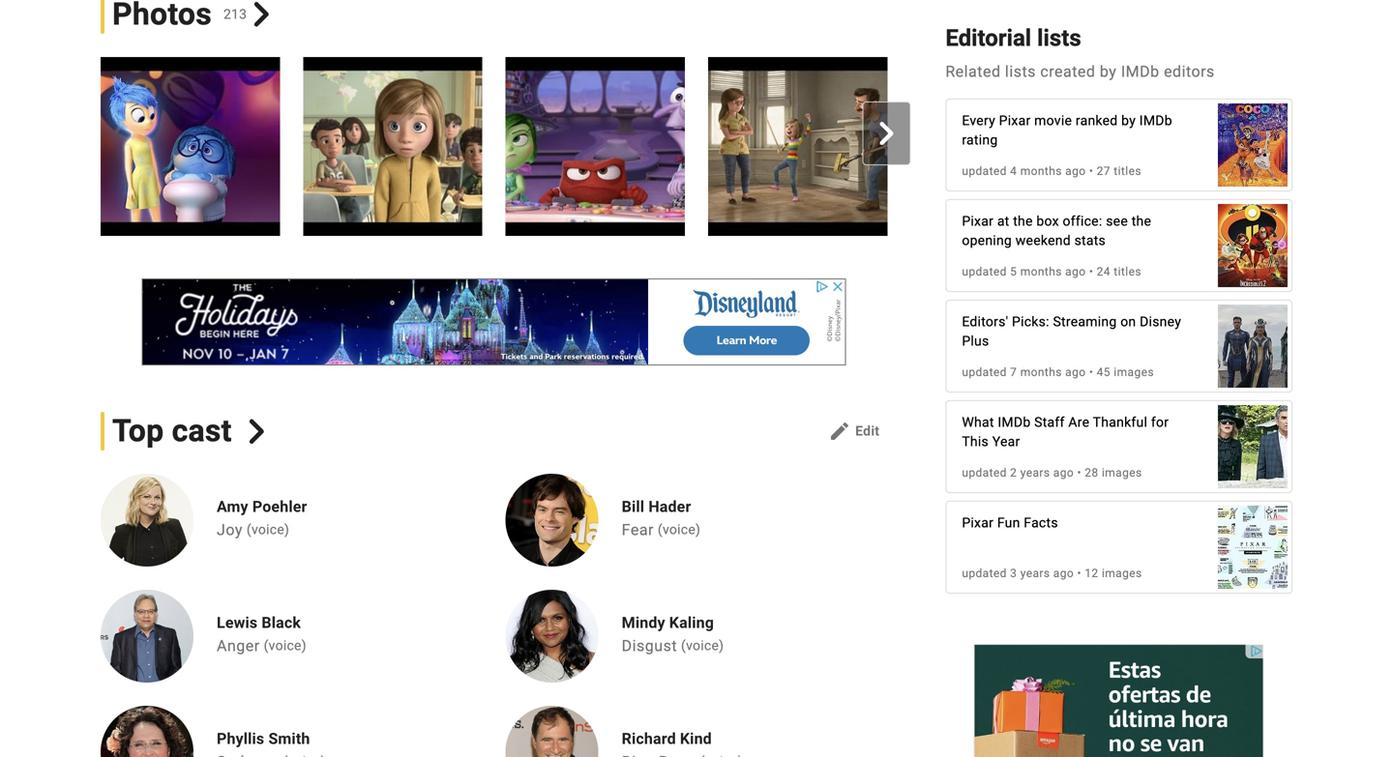 Task type: describe. For each thing, give the bounding box(es) containing it.
what imdb staff are thankful for this year
[[962, 415, 1169, 450]]

(voice) for black
[[264, 638, 307, 654]]

hader
[[648, 498, 691, 516]]

what
[[962, 415, 994, 431]]

on
[[1120, 314, 1136, 330]]

updated 4 months ago • 27 titles
[[962, 164, 1141, 178]]

• for box
[[1089, 265, 1093, 279]]

amy poehler image
[[101, 474, 193, 567]]

opening
[[962, 233, 1012, 249]]

see
[[1106, 213, 1128, 229]]

45
[[1097, 366, 1110, 379]]

thankful
[[1093, 415, 1147, 431]]

chevron right inline image inside top cast link
[[244, 419, 269, 444]]

poehler
[[252, 498, 307, 516]]

anger
[[217, 637, 260, 655]]

images for thankful
[[1102, 466, 1142, 480]]

richard kind image
[[506, 706, 598, 757]]

kind
[[680, 730, 712, 748]]

lewis black image
[[101, 590, 193, 683]]

mindy kaling disgust (voice)
[[622, 614, 724, 655]]

created
[[1040, 62, 1095, 81]]

editorial
[[945, 24, 1031, 52]]

ago for on
[[1065, 366, 1086, 379]]

amy poehler link
[[217, 497, 307, 517]]

pixar fun facts
[[962, 515, 1058, 531]]

staff
[[1034, 415, 1065, 431]]

updated for pixar fun facts
[[962, 567, 1007, 580]]

1 vertical spatial advertisement region
[[974, 644, 1264, 757]]

ago for ranked
[[1065, 164, 1086, 178]]

fun
[[997, 515, 1020, 531]]

richard
[[622, 730, 676, 748]]

updated 7 months ago • 45 images
[[962, 366, 1154, 379]]

picks:
[[1012, 314, 1049, 330]]

movie
[[1034, 113, 1072, 129]]

27
[[1097, 164, 1110, 178]]

bill
[[622, 498, 644, 516]]

(voice) for hader
[[658, 522, 701, 538]]

streaming
[[1053, 314, 1117, 330]]

(voice) for poehler
[[247, 522, 289, 538]]

every
[[962, 113, 995, 129]]

0 vertical spatial by
[[1100, 62, 1117, 81]]

year
[[992, 434, 1020, 450]]

0 vertical spatial advertisement region
[[142, 279, 846, 366]]

bill hader link
[[622, 497, 708, 517]]

chevron right inline image
[[249, 2, 274, 27]]

pixar for what
[[962, 515, 994, 531]]

ranked
[[1076, 113, 1118, 129]]

by inside every pixar movie ranked by imdb rating
[[1121, 113, 1136, 129]]

joy
[[217, 521, 243, 539]]

updated for what imdb staff are thankful for this year
[[962, 466, 1007, 480]]

pixar at the box office: see the opening weekend stats
[[962, 213, 1151, 249]]

disgust
[[622, 637, 677, 655]]

lewis
[[217, 614, 258, 632]]

top cast link
[[101, 412, 269, 451]]

phyllis smith
[[217, 730, 310, 748]]

lewis black link
[[217, 613, 314, 633]]

bill hader fear (voice)
[[622, 498, 701, 539]]

updated for every pixar movie ranked by imdb rating
[[962, 164, 1007, 178]]

every pixar movie ranked by imdb rating
[[962, 113, 1172, 148]]

2 the from the left
[[1132, 213, 1151, 229]]

stats
[[1074, 233, 1106, 249]]

editors
[[1164, 62, 1215, 81]]

box
[[1036, 213, 1059, 229]]

213
[[223, 6, 247, 22]]

years for facts
[[1020, 567, 1050, 580]]

bill hader image
[[506, 474, 598, 567]]

updated for editors' picks: streaming on disney plus
[[962, 366, 1007, 379]]

black
[[262, 614, 301, 632]]

months for streaming
[[1020, 366, 1062, 379]]

toy story (1995) image
[[1218, 496, 1288, 599]]

anger link
[[217, 637, 260, 655]]

plus
[[962, 333, 989, 349]]

lists for related
[[1005, 62, 1036, 81]]

richard kind
[[622, 730, 712, 748]]

• for on
[[1089, 366, 1093, 379]]

top
[[112, 413, 164, 449]]

editors'
[[962, 314, 1008, 330]]

top cast
[[112, 413, 232, 449]]

this
[[962, 434, 989, 450]]

months for movie
[[1020, 164, 1062, 178]]

samuel l. jackson, holly hunter, craig t. nelson, brad bird, michelle rodriguez, bill wise, sarah vowell, eli fucile, mina sundwall, clarke wolfe, gillian flynn, and huck milner in incredibles 2 (2018) image
[[1218, 194, 1288, 297]]

213 link
[[101, 0, 274, 34]]



Task type: locate. For each thing, give the bounding box(es) containing it.
facts
[[1024, 515, 1058, 531]]

ago left the 45
[[1065, 366, 1086, 379]]

(voice) inside the lewis black anger (voice)
[[264, 638, 307, 654]]

lists down editorial lists
[[1005, 62, 1036, 81]]

3 updated from the top
[[962, 366, 1007, 379]]

months for the
[[1020, 265, 1062, 279]]

images right 28
[[1102, 466, 1142, 480]]

disgust link
[[622, 637, 677, 655]]

the right the see
[[1132, 213, 1151, 229]]

months right the 4 at the top
[[1020, 164, 1062, 178]]

edit button
[[820, 416, 887, 447]]

edit
[[855, 423, 880, 439]]

updated left 5 at the right top
[[962, 265, 1007, 279]]

2 titles from the top
[[1114, 265, 1141, 279]]

kaitlyn dias in inside out (2015) image
[[303, 57, 482, 236]]

mindy kaling image
[[506, 590, 598, 683]]

for
[[1151, 415, 1169, 431]]

(voice) inside the amy poehler joy (voice)
[[247, 522, 289, 538]]

1 months from the top
[[1020, 164, 1062, 178]]

1 horizontal spatial by
[[1121, 113, 1136, 129]]

pixar inside pixar at the box office: see the opening weekend stats
[[962, 213, 994, 229]]

5
[[1010, 265, 1017, 279]]

4 updated from the top
[[962, 466, 1007, 480]]

0 horizontal spatial advertisement region
[[142, 279, 846, 366]]

advertisement region
[[142, 279, 846, 366], [974, 644, 1264, 757]]

(voice) inside bill hader fear (voice)
[[658, 522, 701, 538]]

1 the from the left
[[1013, 213, 1033, 229]]

images for disney
[[1114, 366, 1154, 379]]

mindy kaling link
[[622, 613, 732, 633]]

images right 12
[[1102, 567, 1142, 580]]

(voice) for kaling
[[681, 638, 724, 654]]

updated 3 years ago • 12 images
[[962, 567, 1142, 580]]

• left 12
[[1077, 567, 1081, 580]]

chevron right inline image
[[875, 122, 898, 145], [244, 419, 269, 444]]

ago for box
[[1065, 265, 1086, 279]]

lists for editorial
[[1037, 24, 1081, 52]]

0 vertical spatial imdb
[[1121, 62, 1160, 81]]

mindy
[[622, 614, 665, 632]]

• left 24
[[1089, 265, 1093, 279]]

2 months from the top
[[1020, 265, 1062, 279]]

lists up created
[[1037, 24, 1081, 52]]

chevron right inline image right "cast" at the bottom
[[244, 419, 269, 444]]

months right 7
[[1020, 366, 1062, 379]]

by right ranked
[[1121, 113, 1136, 129]]

diane lane, kyle maclachlan, and kaitlyn dias in inside out (2015) image
[[708, 57, 887, 236]]

lewis black anger (voice)
[[217, 614, 307, 655]]

lists
[[1037, 24, 1081, 52], [1005, 62, 1036, 81]]

editors' picks: streaming on disney plus
[[962, 314, 1181, 349]]

7
[[1010, 366, 1017, 379]]

titles
[[1114, 164, 1141, 178], [1114, 265, 1141, 279]]

titles right 27
[[1114, 164, 1141, 178]]

years
[[1020, 466, 1050, 480], [1020, 567, 1050, 580]]

images right the 45
[[1114, 366, 1154, 379]]

1 vertical spatial by
[[1121, 113, 1136, 129]]

ago for are
[[1053, 466, 1074, 480]]

0 vertical spatial years
[[1020, 466, 1050, 480]]

(voice) down the "black"
[[264, 638, 307, 654]]

ago
[[1065, 164, 1086, 178], [1065, 265, 1086, 279], [1065, 366, 1086, 379], [1053, 466, 1074, 480], [1053, 567, 1074, 580]]

5 updated from the top
[[962, 567, 1007, 580]]

1 vertical spatial lists
[[1005, 62, 1036, 81]]

years right 2
[[1020, 466, 1050, 480]]

(voice) down 'kaling'
[[681, 638, 724, 654]]

1 vertical spatial months
[[1020, 265, 1062, 279]]

• for are
[[1077, 466, 1081, 480]]

titles for every pixar movie ranked by imdb rating
[[1114, 164, 1141, 178]]

fear
[[622, 521, 654, 539]]

lewis black, bill hader, and mindy kaling in inside out (2015) image
[[506, 57, 685, 236]]

(voice)
[[247, 522, 289, 538], [658, 522, 701, 538], [264, 638, 307, 654], [681, 638, 724, 654]]

weekend
[[1016, 233, 1071, 249]]

•
[[1089, 164, 1093, 178], [1089, 265, 1093, 279], [1089, 366, 1093, 379], [1077, 466, 1081, 480], [1077, 567, 1081, 580]]

• left the 45
[[1089, 366, 1093, 379]]

1 vertical spatial imdb
[[1139, 113, 1172, 129]]

• for ranked
[[1089, 164, 1093, 178]]

titles right 24
[[1114, 265, 1141, 279]]

(voice) down amy poehler link
[[247, 522, 289, 538]]

1 vertical spatial images
[[1102, 466, 1142, 480]]

1 vertical spatial pixar
[[962, 213, 994, 229]]

ago left 28
[[1053, 466, 1074, 480]]

0 horizontal spatial by
[[1100, 62, 1117, 81]]

office:
[[1063, 213, 1102, 229]]

28
[[1085, 466, 1099, 480]]

updated left 2
[[962, 466, 1007, 480]]

months right 5 at the right top
[[1020, 265, 1062, 279]]

ago left 24
[[1065, 265, 1086, 279]]

months
[[1020, 164, 1062, 178], [1020, 265, 1062, 279], [1020, 366, 1062, 379]]

3
[[1010, 567, 1017, 580]]

amy
[[217, 498, 248, 516]]

0 horizontal spatial chevron right inline image
[[244, 419, 269, 444]]

1 titles from the top
[[1114, 164, 1141, 178]]

alfonso arau, benjamin bratt, alanna ubach, gael garcía bernal, dyana ortelli, herbert siguenza, and anthony gonzalez in coco (2017) image
[[1218, 94, 1288, 197]]

1 vertical spatial chevron right inline image
[[244, 419, 269, 444]]

0 vertical spatial pixar
[[999, 113, 1031, 129]]

phyllis
[[217, 730, 264, 748]]

4
[[1010, 164, 1017, 178]]

richard kind link
[[622, 730, 751, 749]]

0 horizontal spatial the
[[1013, 213, 1033, 229]]

0 vertical spatial images
[[1114, 366, 1154, 379]]

kaling
[[669, 614, 714, 632]]

• left 28
[[1077, 466, 1081, 480]]

images
[[1114, 366, 1154, 379], [1102, 466, 1142, 480], [1102, 567, 1142, 580]]

1 updated from the top
[[962, 164, 1007, 178]]

phyllis smith link
[[217, 730, 333, 749]]

updated left 7
[[962, 366, 1007, 379]]

1 vertical spatial years
[[1020, 567, 1050, 580]]

by right created
[[1100, 62, 1117, 81]]

pixar inside every pixar movie ranked by imdb rating
[[999, 113, 1031, 129]]

smith
[[268, 730, 310, 748]]

1 years from the top
[[1020, 466, 1050, 480]]

1 vertical spatial titles
[[1114, 265, 1141, 279]]

pixar left the fun
[[962, 515, 994, 531]]

catherine o'hara and eugene levy in schitt's creek (2015) image
[[1218, 395, 1288, 498]]

amy poehler joy (voice)
[[217, 498, 307, 539]]

(voice) inside mindy kaling disgust (voice)
[[681, 638, 724, 654]]

0 vertical spatial titles
[[1114, 164, 1141, 178]]

updated 5 months ago • 24 titles
[[962, 265, 1141, 279]]

24
[[1097, 265, 1110, 279]]

imdb inside what imdb staff are thankful for this year
[[998, 415, 1031, 431]]

updated 2 years ago • 28 images
[[962, 466, 1142, 480]]

• left 27
[[1089, 164, 1093, 178]]

imdb right ranked
[[1139, 113, 1172, 129]]

related lists created by imdb editors
[[945, 62, 1215, 81]]

the right at
[[1013, 213, 1033, 229]]

editorial lists
[[945, 24, 1081, 52]]

joy link
[[217, 521, 243, 539]]

group
[[77, 57, 1090, 236]]

cast
[[172, 413, 232, 449]]

are
[[1068, 415, 1090, 431]]

years right 3
[[1020, 567, 1050, 580]]

pixar for every
[[962, 213, 994, 229]]

(voice) down hader
[[658, 522, 701, 538]]

ago left 27
[[1065, 164, 1086, 178]]

imdb inside every pixar movie ranked by imdb rating
[[1139, 113, 1172, 129]]

12
[[1085, 567, 1099, 580]]

updated for pixar at the box office: see the opening weekend stats
[[962, 265, 1007, 279]]

imdb
[[1121, 62, 1160, 81], [1139, 113, 1172, 129], [998, 415, 1031, 431]]

updated
[[962, 164, 1007, 178], [962, 265, 1007, 279], [962, 366, 1007, 379], [962, 466, 1007, 480], [962, 567, 1007, 580]]

2 vertical spatial imdb
[[998, 415, 1031, 431]]

imdb left editors
[[1121, 62, 1160, 81]]

1 horizontal spatial the
[[1132, 213, 1151, 229]]

0 horizontal spatial lists
[[1005, 62, 1036, 81]]

disney
[[1140, 314, 1181, 330]]

amy poehler and phyllis smith in inside out (2015) image
[[101, 57, 280, 236]]

2 vertical spatial images
[[1102, 567, 1142, 580]]

titles for pixar at the box office: see the opening weekend stats
[[1114, 265, 1141, 279]]

2 vertical spatial pixar
[[962, 515, 994, 531]]

2 years from the top
[[1020, 567, 1050, 580]]

updated left the 4 at the top
[[962, 164, 1007, 178]]

2 vertical spatial months
[[1020, 366, 1062, 379]]

3 months from the top
[[1020, 366, 1062, 379]]

1 horizontal spatial lists
[[1037, 24, 1081, 52]]

fear link
[[622, 521, 654, 539]]

imdb up year
[[998, 415, 1031, 431]]

1 horizontal spatial chevron right inline image
[[875, 122, 898, 145]]

at
[[997, 213, 1009, 229]]

pixar right every
[[999, 113, 1031, 129]]

pixar up opening
[[962, 213, 994, 229]]

2 updated from the top
[[962, 265, 1007, 279]]

2
[[1010, 466, 1017, 480]]

pixar
[[999, 113, 1031, 129], [962, 213, 994, 229], [962, 515, 994, 531]]

updated left 3
[[962, 567, 1007, 580]]

0 vertical spatial months
[[1020, 164, 1062, 178]]

chevron right inline image left every
[[875, 122, 898, 145]]

0 vertical spatial chevron right inline image
[[875, 122, 898, 145]]

0 vertical spatial lists
[[1037, 24, 1081, 52]]

years for staff
[[1020, 466, 1050, 480]]

phyllis smith image
[[101, 706, 193, 757]]

related
[[945, 62, 1001, 81]]

salma hayek, angelina jolie, richard madden, gemma chan, ma dong-seok, brian tyree henry, kumail nanjiani, lauren ridloff, barry keoghan, and lia mchugh in eternals (2021) image
[[1218, 295, 1288, 398]]

1 horizontal spatial advertisement region
[[974, 644, 1264, 757]]

edit image
[[828, 420, 851, 443]]

rating
[[962, 132, 998, 148]]

the
[[1013, 213, 1033, 229], [1132, 213, 1151, 229]]

richard kind, amy poehler, and phyllis smith in inside out (2015) image
[[911, 57, 1090, 236]]

ago left 12
[[1053, 567, 1074, 580]]



Task type: vqa. For each thing, say whether or not it's contained in the screenshot.
Top cast
yes



